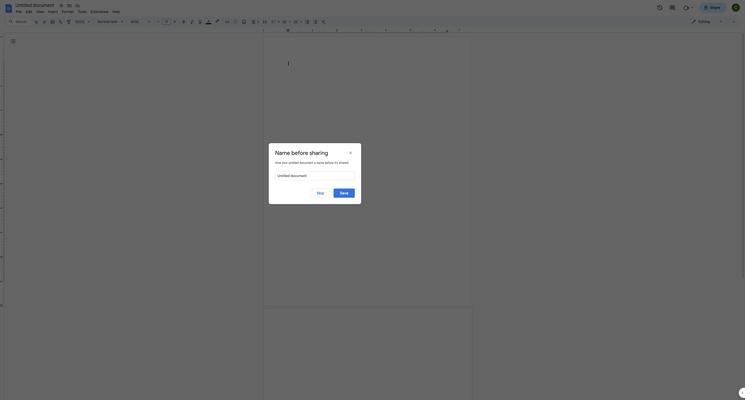 Task type: locate. For each thing, give the bounding box(es) containing it.
skip
[[317, 191, 324, 196]]

bottom margin image
[[0, 281, 4, 306]]

right margin image
[[446, 29, 472, 33]]

it's
[[335, 161, 338, 165]]

skip button
[[310, 189, 331, 198]]

menu bar
[[14, 7, 122, 15]]

share. private to only me. image
[[704, 5, 709, 10]]

name before sharing dialog
[[269, 143, 361, 205]]

before left it's
[[325, 161, 334, 165]]

0 vertical spatial before
[[292, 150, 308, 157]]

1 horizontal spatial before
[[325, 161, 334, 165]]

before
[[292, 150, 308, 157], [325, 161, 334, 165]]

name before sharing heading
[[275, 150, 328, 157]]

save
[[340, 191, 349, 196]]

a
[[314, 161, 316, 165]]

name
[[275, 150, 290, 157]]

left margin image
[[264, 29, 290, 33]]

give
[[275, 161, 281, 165]]

menu bar inside menu bar banner
[[14, 7, 122, 15]]

untitled
[[289, 161, 299, 165]]

0 horizontal spatial before
[[292, 150, 308, 157]]

save button
[[334, 189, 355, 198]]

top margin image
[[0, 37, 4, 63]]

Star checkbox
[[58, 2, 65, 9]]

shared:
[[339, 161, 349, 165]]

before up untitled
[[292, 150, 308, 157]]

main toolbar
[[32, 0, 328, 241]]



Task type: vqa. For each thing, say whether or not it's contained in the screenshot.
Re-opened
no



Task type: describe. For each thing, give the bounding box(es) containing it.
name
[[317, 161, 324, 165]]

before inside heading
[[292, 150, 308, 157]]

your
[[282, 161, 288, 165]]

menu bar banner
[[0, 0, 746, 401]]

give your untitled document a name before it's shared:
[[275, 161, 349, 165]]

Menus field
[[6, 18, 32, 25]]

1 vertical spatial before
[[325, 161, 334, 165]]

Rename text field
[[14, 2, 57, 8]]

sharing
[[310, 150, 328, 157]]

name before sharing application
[[0, 0, 746, 401]]

Give your untitled document a name before it's shared: text field
[[275, 172, 355, 181]]

name before sharing
[[275, 150, 328, 157]]

document
[[300, 161, 313, 165]]



